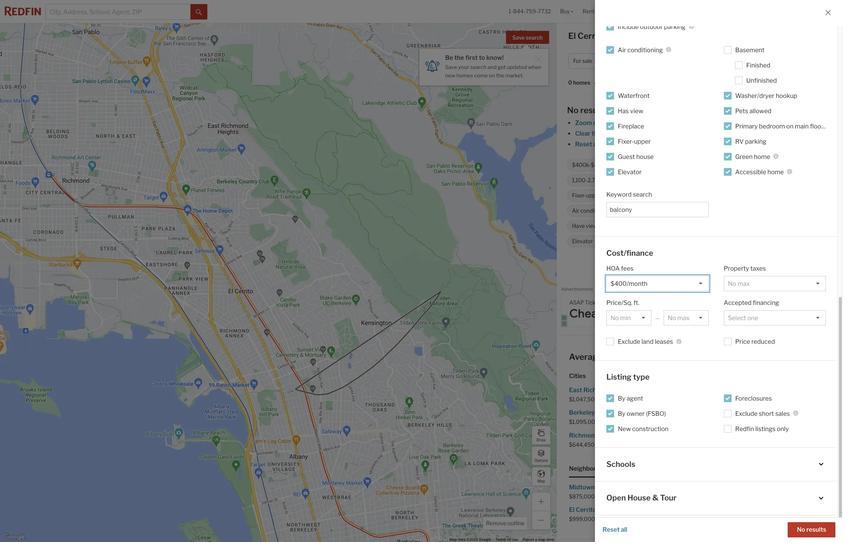 Task type: describe. For each thing, give the bounding box(es) containing it.
$400k-
[[572, 162, 591, 169]]

main for primary bedroom on main floor
[[795, 123, 809, 130]]

report for report ad
[[822, 288, 834, 292]]

cities
[[569, 373, 586, 380]]

market.
[[506, 72, 524, 79]]

0 horizontal spatial ca
[[610, 31, 622, 41]]

for
[[573, 58, 582, 64]]

for inside the richmond homes for sale $644,450
[[621, 432, 629, 440]]

1,100-
[[572, 177, 588, 184]]

home for average
[[604, 352, 627, 362]]

finished
[[747, 62, 771, 69]]

error
[[547, 538, 555, 543]]

fixer-uppers
[[572, 193, 604, 199]]

neighborhoods element
[[569, 459, 614, 478]]

and
[[488, 64, 497, 70]]

homes inside homes for sale $629,000
[[722, 387, 741, 394]]

el right near
[[675, 352, 682, 362]]

green
[[736, 153, 753, 161]]

0 vertical spatial parking
[[664, 23, 686, 30]]

$4.5m
[[591, 162, 607, 169]]

7732
[[538, 8, 551, 15]]

844-
[[513, 8, 526, 15]]

schools link
[[607, 460, 826, 470]]

berkeley
[[569, 410, 595, 417]]

el cerrito
[[718, 265, 744, 272]]

0 vertical spatial fireplace
[[618, 123, 644, 130]]

e.g. office, balcony, modern text field
[[610, 206, 705, 214]]

clear
[[575, 130, 591, 137]]

price/sq.
[[607, 300, 633, 307]]

•
[[594, 80, 596, 87]]

save search
[[513, 34, 543, 41]]

near
[[655, 352, 673, 362]]

for down include outdoor parking
[[654, 31, 665, 41]]

or
[[620, 141, 626, 148]]

map region
[[0, 0, 582, 543]]

unfinished
[[747, 77, 777, 84]]

come
[[474, 72, 488, 79]]

sale inside the kensington homes for sale $1,849,000
[[765, 410, 777, 417]]

draw
[[537, 438, 546, 443]]

el for el cerrito, ca homes for sale
[[569, 31, 576, 41]]

homes inside the san francisco homes for sale $1,349,900
[[742, 432, 761, 440]]

list box for accepted financing
[[724, 311, 826, 326]]

0 vertical spatial air
[[618, 46, 626, 54]]

property taxes
[[724, 265, 766, 273]]

remove fixer-uppers image
[[608, 194, 612, 198]]

coming soon, under contract/pending
[[639, 177, 733, 184]]

save your search and get updated when new homes come on the market.
[[445, 64, 542, 79]]

homes
[[624, 31, 652, 41]]

clear the map boundary button
[[575, 130, 644, 137]]

report a map error
[[523, 538, 555, 543]]

no inside button
[[797, 527, 806, 534]]

list box right —
[[664, 311, 709, 326]]

2,750
[[588, 177, 603, 184]]

hookup
[[776, 92, 798, 99]]

0 horizontal spatial conditioning
[[581, 208, 612, 214]]

1 vertical spatial ca
[[716, 352, 728, 362]]

exclude for exclude land leases
[[618, 339, 641, 346]]

home for green
[[754, 153, 771, 161]]

reset all filters button
[[575, 141, 619, 148]]

cities heading
[[569, 373, 831, 381]]

view for has view
[[630, 107, 644, 115]]

homes inside the richmond homes for sale $644,450
[[600, 432, 619, 440]]

map data ©2023 google
[[450, 538, 491, 543]]

have view
[[572, 223, 598, 230]]

new
[[445, 72, 456, 79]]

include outdoor parking
[[618, 23, 686, 30]]

by for by owner (fsbo)
[[618, 411, 626, 418]]

homes for sale $629,000
[[700, 387, 764, 403]]

$629,000
[[700, 397, 726, 403]]

land for townhouse,
[[741, 162, 752, 169]]

listings
[[756, 426, 776, 433]]

1 horizontal spatial cerrito,
[[684, 352, 714, 362]]

map inside the zoom out clear the map boundary reset all filters or remove one of your filters below to see more homes
[[603, 130, 615, 137]]

on inside save your search and get updated when new homes come on the market.
[[489, 72, 495, 79]]

neighborhoods
[[569, 466, 614, 473]]

price reduced
[[736, 339, 775, 346]]

soon,
[[659, 177, 673, 184]]

east
[[569, 387, 582, 394]]

search for keyword search
[[633, 191, 652, 198]]

outline
[[508, 521, 525, 527]]

only
[[777, 426, 789, 433]]

zoom out clear the map boundary reset all filters or remove one of your filters below to see more homes
[[575, 120, 774, 148]]

homes inside midtown homes for sale $875,000
[[596, 484, 616, 492]]

berkeley homes for sale $1,095,000
[[569, 410, 638, 426]]

sale inside the san francisco homes for sale $1,349,900
[[772, 432, 784, 440]]

sq.
[[604, 177, 611, 184]]

0 vertical spatial elevator
[[618, 169, 642, 176]]

sale inside button
[[583, 58, 593, 64]]

google image
[[2, 533, 27, 543]]

kensington homes for sale $1,849,000
[[700, 410, 777, 426]]

studio+ / 4+ ba
[[727, 58, 765, 64]]

terms of use
[[496, 538, 518, 543]]

land for exclude
[[642, 339, 654, 346]]

remove $400k-$4.5m image
[[612, 163, 616, 168]]

reset all button
[[603, 523, 628, 538]]

ba
[[759, 58, 765, 64]]

fixer-upper
[[618, 138, 651, 145]]

has
[[618, 107, 629, 115]]

on for primary bedroom on main
[[721, 208, 727, 214]]

fees
[[621, 265, 634, 273]]

all inside button
[[621, 527, 628, 534]]

1 horizontal spatial conditioning
[[628, 46, 663, 54]]

0 horizontal spatial air conditioning
[[572, 208, 612, 214]]

0 vertical spatial air conditioning
[[618, 46, 663, 54]]

for inside homes for sale $629,000
[[743, 387, 751, 394]]

all inside the zoom out clear the map boundary reset all filters or remove one of your filters below to see more homes
[[594, 141, 600, 148]]

updated
[[507, 64, 527, 70]]

1 vertical spatial elevator
[[572, 238, 593, 245]]

walk score®
[[607, 528, 652, 537]]

terms of use link
[[496, 538, 518, 543]]

0 horizontal spatial cerrito,
[[578, 31, 608, 41]]

el for el cerrito
[[718, 265, 723, 272]]

view for have view
[[586, 223, 598, 230]]

1 vertical spatial fireplace
[[633, 208, 656, 214]]

homes inside the zoom out clear the map boundary reset all filters or remove one of your filters below to see more homes
[[755, 141, 774, 148]]

ad region
[[561, 293, 839, 327]]

one
[[650, 141, 661, 148]]

sale
[[667, 31, 684, 41]]

homes inside the kensington homes for sale $1,849,000
[[735, 410, 754, 417]]

the inside the zoom out clear the map boundary reset all filters or remove one of your filters below to see more homes
[[592, 130, 602, 137]]

list box down price/sq. ft.
[[607, 311, 652, 326]]

property
[[724, 265, 749, 273]]

zip
[[626, 466, 635, 473]]

$875,000
[[569, 494, 595, 500]]

draw button
[[532, 426, 551, 446]]

waterfront
[[618, 92, 650, 99]]

be the first to know!
[[445, 54, 504, 61]]

1 vertical spatial map
[[538, 538, 546, 543]]

financing
[[753, 300, 779, 307]]

redfin
[[736, 426, 754, 433]]

report for report a map error
[[523, 538, 534, 543]]

uppers
[[586, 193, 604, 199]]

el cerrito, ca homes for sale
[[569, 31, 684, 41]]

1 vertical spatial air
[[572, 208, 580, 214]]

1 vertical spatial ft.
[[634, 300, 640, 307]]



Task type: locate. For each thing, give the bounding box(es) containing it.
1 vertical spatial parking
[[745, 138, 767, 145]]

homes inside save your search and get updated when new homes come on the market.
[[457, 72, 473, 79]]

0 vertical spatial richmond
[[584, 387, 613, 394]]

0 vertical spatial reset
[[575, 141, 592, 148]]

2 filters from the left
[[684, 141, 700, 148]]

list box for property taxes
[[724, 276, 826, 292]]

the down get
[[496, 72, 504, 79]]

elevator down have view
[[572, 238, 593, 245]]

accessible
[[736, 169, 767, 176]]

land up accessible
[[741, 162, 752, 169]]

bedroom down allowed
[[759, 123, 785, 130]]

$1,100,000
[[700, 517, 729, 523]]

construction
[[633, 426, 669, 433]]

to left "see"
[[720, 141, 726, 148]]

fixer- down the boundary
[[618, 138, 634, 145]]

1 horizontal spatial map
[[538, 479, 545, 484]]

1 horizontal spatial of
[[662, 141, 668, 148]]

cerrito,
[[578, 31, 608, 41], [684, 352, 714, 362]]

elevator down guest
[[618, 169, 642, 176]]

fireplace down 55+
[[633, 208, 656, 214]]

sale down by agent
[[627, 410, 638, 417]]

0 horizontal spatial results
[[581, 105, 608, 115]]

for inside midtown homes for sale $875,000
[[617, 484, 625, 492]]

©2023
[[467, 538, 478, 543]]

advertisement
[[561, 287, 593, 292]]

keyword
[[607, 191, 632, 198]]

data
[[458, 538, 466, 543]]

1 vertical spatial report
[[523, 538, 534, 543]]

search for save search
[[526, 34, 543, 41]]

ft. right price/sq.
[[634, 300, 640, 307]]

55+
[[645, 193, 655, 199]]

2 vertical spatial the
[[592, 130, 602, 137]]

exclude left 55+
[[625, 193, 644, 199]]

0 horizontal spatial map
[[450, 538, 457, 543]]

1 horizontal spatial results
[[807, 527, 827, 534]]

0 horizontal spatial cerrito
[[576, 507, 597, 514]]

house
[[628, 494, 651, 503]]

accessible home
[[736, 169, 784, 176]]

home up listing at the right bottom of the page
[[604, 352, 627, 362]]

land up average home prices near el cerrito, ca
[[642, 339, 654, 346]]

0 homes •
[[569, 80, 596, 87]]

exclude short sales
[[736, 411, 790, 418]]

on for primary bedroom on main floor
[[787, 123, 794, 130]]

2 vertical spatial search
[[633, 191, 652, 198]]

0 vertical spatial ca
[[610, 31, 622, 41]]

bedroom down contract/pending
[[697, 208, 720, 214]]

1 vertical spatial on
[[787, 123, 794, 130]]

fireplace
[[618, 123, 644, 130], [633, 208, 656, 214]]

foreclosures
[[736, 395, 772, 403]]

the right be
[[455, 54, 464, 61]]

cerrito up $999,000
[[576, 507, 597, 514]]

$1,349,900
[[700, 442, 730, 448]]

1 vertical spatial main
[[728, 208, 740, 214]]

el inside the el cerrito hills $999,000
[[569, 507, 575, 514]]

homes up the open
[[596, 484, 616, 492]]

conditioning down homes
[[628, 46, 663, 54]]

homes down berkeley homes for sale $1,095,000
[[600, 432, 619, 440]]

map for map
[[538, 479, 545, 484]]

4+
[[751, 58, 758, 64]]

submit search image
[[196, 9, 202, 15]]

reset all
[[603, 527, 628, 534]]

0 horizontal spatial fixer-
[[572, 193, 586, 199]]

(fsbo)
[[646, 411, 666, 418]]

to inside the zoom out clear the map boundary reset all filters or remove one of your filters below to see more homes
[[720, 141, 726, 148]]

1 horizontal spatial on
[[721, 208, 727, 214]]

1 vertical spatial no results
[[797, 527, 827, 534]]

search down 759-
[[526, 34, 543, 41]]

primary for primary bedroom on main
[[676, 208, 696, 214]]

remove air conditioning image
[[616, 209, 620, 213]]

reset inside the zoom out clear the map boundary reset all filters or remove one of your filters below to see more homes
[[575, 141, 592, 148]]

search inside save your search and get updated when new homes come on the market.
[[470, 64, 487, 70]]

0 vertical spatial bedroom
[[759, 123, 785, 130]]

1 horizontal spatial no results
[[797, 527, 827, 534]]

for down "owner"
[[621, 432, 629, 440]]

1 vertical spatial air conditioning
[[572, 208, 612, 214]]

0 horizontal spatial report
[[523, 538, 534, 543]]

2 horizontal spatial the
[[592, 130, 602, 137]]

richmond inside the richmond homes for sale $644,450
[[569, 432, 599, 440]]

no results inside button
[[797, 527, 827, 534]]

1 horizontal spatial ft.
[[634, 300, 640, 307]]

to right first
[[479, 54, 485, 61]]

bedroom for primary bedroom on main
[[697, 208, 720, 214]]

for up foreclosures
[[743, 387, 751, 394]]

0 vertical spatial land
[[741, 162, 752, 169]]

ca
[[610, 31, 622, 41], [716, 352, 728, 362]]

1 vertical spatial your
[[669, 141, 682, 148]]

0 vertical spatial of
[[662, 141, 668, 148]]

list box down financing
[[724, 311, 826, 326]]

air
[[618, 46, 626, 54], [572, 208, 580, 214]]

cerrito for el cerrito hills $999,000
[[576, 507, 597, 514]]

save inside save your search and get updated when new homes come on the market.
[[445, 64, 457, 70]]

primary down communities
[[676, 208, 696, 214]]

reset down hills
[[603, 527, 620, 534]]

1 vertical spatial conditioning
[[581, 208, 612, 214]]

homes right new
[[457, 72, 473, 79]]

1 vertical spatial save
[[445, 64, 457, 70]]

list box up financing
[[724, 276, 826, 292]]

exclude up the redfin
[[736, 411, 758, 418]]

search inside button
[[526, 34, 543, 41]]

results inside button
[[807, 527, 827, 534]]

zoom out button
[[575, 120, 604, 127]]

home right accessible
[[768, 169, 784, 176]]

1 horizontal spatial search
[[526, 34, 543, 41]]

sale down "owner"
[[630, 432, 642, 440]]

sale up house
[[627, 484, 638, 492]]

accepted
[[724, 300, 752, 307]]

el up $999,000
[[569, 507, 575, 514]]

0 vertical spatial map
[[538, 479, 545, 484]]

el cerrito hills $999,000
[[569, 507, 610, 523]]

by down heights
[[618, 395, 626, 403]]

0 vertical spatial the
[[455, 54, 464, 61]]

1 horizontal spatial the
[[496, 72, 504, 79]]

open house & tour link
[[607, 494, 826, 504]]

el for el cerrito hills $999,000
[[569, 507, 575, 514]]

1 vertical spatial cerrito,
[[684, 352, 714, 362]]

by for by agent
[[618, 395, 626, 403]]

map button
[[532, 468, 551, 487]]

price
[[736, 339, 750, 346]]

&
[[653, 494, 659, 503]]

view right have in the top right of the page
[[586, 223, 598, 230]]

filters left the below
[[684, 141, 700, 148]]

save search button
[[506, 31, 549, 44]]

pets
[[736, 107, 748, 115]]

schools
[[607, 460, 636, 469]]

richmond inside east richmond heights $1,047,500
[[584, 387, 613, 394]]

basement
[[736, 46, 765, 54]]

listing
[[607, 373, 632, 382]]

0 horizontal spatial view
[[586, 223, 598, 230]]

for inside berkeley homes for sale $1,095,000
[[617, 410, 625, 417]]

reduced
[[752, 339, 775, 346]]

0 vertical spatial no
[[567, 105, 579, 115]]

1 horizontal spatial your
[[669, 141, 682, 148]]

1 horizontal spatial bedroom
[[759, 123, 785, 130]]

pets allowed
[[736, 107, 772, 115]]

0 vertical spatial no results
[[567, 105, 608, 115]]

$1,095,000
[[569, 419, 599, 426]]

1 vertical spatial results
[[807, 527, 827, 534]]

1 horizontal spatial main
[[795, 123, 809, 130]]

homes inside berkeley homes for sale $1,095,000
[[597, 410, 616, 417]]

your inside the zoom out clear the map boundary reset all filters or remove one of your filters below to see more homes
[[669, 141, 682, 148]]

0 vertical spatial report
[[822, 288, 834, 292]]

to inside dialog
[[479, 54, 485, 61]]

score®
[[627, 528, 652, 537]]

exclude for exclude short sales
[[736, 411, 758, 418]]

0 vertical spatial all
[[594, 141, 600, 148]]

map down the "out"
[[603, 130, 615, 137]]

cerrito left taxes
[[724, 265, 744, 272]]

your inside save your search and get updated when new homes come on the market.
[[458, 64, 469, 70]]

exclude for exclude 55+ communities
[[625, 193, 644, 199]]

for down foreclosures
[[756, 410, 764, 417]]

walk
[[607, 528, 625, 537]]

0 horizontal spatial main
[[728, 208, 740, 214]]

parking up green home on the right
[[745, 138, 767, 145]]

accepted financing
[[724, 300, 779, 307]]

1 vertical spatial richmond
[[569, 432, 599, 440]]

allowed
[[750, 107, 772, 115]]

out
[[593, 120, 603, 127]]

homes up green home on the right
[[755, 141, 774, 148]]

the up reset all filters button
[[592, 130, 602, 137]]

on left floor at top
[[787, 123, 794, 130]]

2 horizontal spatial on
[[787, 123, 794, 130]]

2 horizontal spatial search
[[633, 191, 652, 198]]

sale right "for"
[[583, 58, 593, 64]]

0 horizontal spatial search
[[470, 64, 487, 70]]

floor
[[810, 123, 824, 130]]

have
[[572, 223, 585, 230]]

0 horizontal spatial map
[[538, 538, 546, 543]]

1 vertical spatial search
[[470, 64, 487, 70]]

bedroom for primary bedroom on main floor
[[759, 123, 785, 130]]

0 vertical spatial ft.
[[612, 177, 617, 184]]

ft. right sq.
[[612, 177, 617, 184]]

your down first
[[458, 64, 469, 70]]

by owner (fsbo)
[[618, 411, 666, 418]]

rv parking
[[736, 138, 767, 145]]

0 vertical spatial home
[[754, 153, 771, 161]]

1 vertical spatial by
[[618, 411, 626, 418]]

for inside the kensington homes for sale $1,849,000
[[756, 410, 764, 417]]

air up have in the top right of the page
[[572, 208, 580, 214]]

richmond
[[584, 387, 613, 394], [569, 432, 599, 440]]

cerrito inside the el cerrito hills $999,000
[[576, 507, 597, 514]]

1 horizontal spatial parking
[[745, 138, 767, 145]]

for inside the san francisco homes for sale $1,349,900
[[763, 432, 771, 440]]

0 horizontal spatial of
[[507, 538, 511, 543]]

0 horizontal spatial on
[[489, 72, 495, 79]]

1 horizontal spatial report
[[822, 288, 834, 292]]

of left use
[[507, 538, 511, 543]]

map for map data ©2023 google
[[450, 538, 457, 543]]

report inside button
[[822, 288, 834, 292]]

0 vertical spatial conditioning
[[628, 46, 663, 54]]

contract/pending
[[690, 177, 733, 184]]

house
[[637, 153, 654, 161]]

reset inside reset all button
[[603, 527, 620, 534]]

of inside the zoom out clear the map boundary reset all filters or remove one of your filters below to see more homes
[[662, 141, 668, 148]]

parking
[[664, 23, 686, 30], [745, 138, 767, 145]]

1 by from the top
[[618, 395, 626, 403]]

agent
[[627, 395, 643, 403]]

sale
[[583, 58, 593, 64], [752, 387, 764, 394], [627, 410, 638, 417], [765, 410, 777, 417], [630, 432, 642, 440], [772, 432, 784, 440], [627, 484, 638, 492]]

no results button
[[788, 523, 836, 538]]

0 vertical spatial map
[[603, 130, 615, 137]]

richmond up $644,450
[[569, 432, 599, 440]]

richmond up $1,047,500
[[584, 387, 613, 394]]

reset down clear
[[575, 141, 592, 148]]

1 vertical spatial no
[[797, 527, 806, 534]]

0 vertical spatial cerrito
[[724, 265, 744, 272]]

primary up rv parking
[[736, 123, 758, 130]]

search down the coming
[[633, 191, 652, 198]]

washer/dryer
[[736, 92, 775, 99]]

1 horizontal spatial ca
[[716, 352, 728, 362]]

air conditioning down uppers
[[572, 208, 612, 214]]

homes down east richmond heights $1,047,500 at the right
[[597, 410, 616, 417]]

1 vertical spatial the
[[496, 72, 504, 79]]

0 vertical spatial exclude
[[625, 193, 644, 199]]

el left property
[[718, 265, 723, 272]]

list box
[[607, 276, 709, 292], [724, 276, 826, 292], [607, 311, 652, 326], [664, 311, 709, 326], [724, 311, 826, 326]]

homes right 0
[[573, 80, 591, 86]]

on down and
[[489, 72, 495, 79]]

list box down fees
[[607, 276, 709, 292]]

zip codes element
[[626, 459, 655, 478]]

parking up sale
[[664, 23, 686, 30]]

richmond homes for sale $644,450
[[569, 432, 642, 448]]

search up come
[[470, 64, 487, 70]]

0 vertical spatial save
[[513, 34, 525, 41]]

view
[[630, 107, 644, 115], [586, 223, 598, 230]]

townhouse, land
[[710, 162, 752, 169]]

sale inside homes for sale $629,000
[[752, 387, 764, 394]]

fixer- for uppers
[[572, 193, 586, 199]]

zoom
[[575, 120, 592, 127]]

all
[[594, 141, 600, 148], [621, 527, 628, 534]]

0 horizontal spatial no
[[567, 105, 579, 115]]

for left "owner"
[[617, 410, 625, 417]]

coming
[[639, 177, 658, 184]]

1 horizontal spatial to
[[720, 141, 726, 148]]

el cerrito hills link
[[569, 506, 696, 516]]

0 horizontal spatial your
[[458, 64, 469, 70]]

el
[[569, 31, 576, 41], [718, 265, 723, 272], [675, 352, 682, 362], [569, 507, 575, 514]]

save up new
[[445, 64, 457, 70]]

heights
[[614, 387, 637, 394]]

sale inside midtown homes for sale $875,000
[[627, 484, 638, 492]]

conditioning down uppers
[[581, 208, 612, 214]]

0 horizontal spatial no results
[[567, 105, 608, 115]]

0 horizontal spatial filters
[[601, 141, 618, 148]]

0 horizontal spatial ft.
[[612, 177, 617, 184]]

1 horizontal spatial land
[[741, 162, 752, 169]]

2 by from the top
[[618, 411, 626, 418]]

1 horizontal spatial all
[[621, 527, 628, 534]]

your
[[458, 64, 469, 70], [669, 141, 682, 148]]

below
[[701, 141, 719, 148]]

1-844-759-7732
[[509, 8, 551, 15]]

redfin listings only
[[736, 426, 789, 433]]

save for save your search and get updated when new homes come on the market.
[[445, 64, 457, 70]]

homes up the redfin
[[735, 410, 754, 417]]

1 horizontal spatial primary
[[736, 123, 758, 130]]

report ad button
[[822, 288, 839, 294]]

1 horizontal spatial map
[[603, 130, 615, 137]]

sale inside the richmond homes for sale $644,450
[[630, 432, 642, 440]]

ca down 'include'
[[610, 31, 622, 41]]

homes down the kensington homes for sale $1,849,000
[[742, 432, 761, 440]]

view right has
[[630, 107, 644, 115]]

homes
[[457, 72, 473, 79], [573, 80, 591, 86], [755, 141, 774, 148], [722, 387, 741, 394], [597, 410, 616, 417], [735, 410, 754, 417], [600, 432, 619, 440], [742, 432, 761, 440], [596, 484, 616, 492]]

cerrito, up for sale button
[[578, 31, 608, 41]]

filters down clear the map boundary button
[[601, 141, 618, 148]]

0 horizontal spatial air
[[572, 208, 580, 214]]

cerrito
[[724, 265, 744, 272], [576, 507, 597, 514]]

sale down sales
[[772, 432, 784, 440]]

sale up foreclosures
[[752, 387, 764, 394]]

0 horizontal spatial save
[[445, 64, 457, 70]]

save inside button
[[513, 34, 525, 41]]

sale up listings
[[765, 410, 777, 417]]

air conditioning down homes
[[618, 46, 663, 54]]

be the first to know! dialog
[[419, 44, 548, 85]]

main for primary bedroom on main
[[728, 208, 740, 214]]

0 horizontal spatial parking
[[664, 23, 686, 30]]

cerrito for el cerrito
[[724, 265, 744, 272]]

owner
[[627, 411, 645, 418]]

el up "for"
[[569, 31, 576, 41]]

report left ad
[[822, 288, 834, 292]]

homes inside 0 homes •
[[573, 80, 591, 86]]

price/sq. ft.
[[607, 300, 640, 307]]

of right one
[[662, 141, 668, 148]]

remove outline button
[[484, 518, 527, 531]]

fireplace up the boundary
[[618, 123, 644, 130]]

1 horizontal spatial fixer-
[[618, 138, 634, 145]]

zip codes
[[626, 466, 655, 473]]

air down el cerrito, ca homes for sale
[[618, 46, 626, 54]]

options button
[[532, 447, 551, 466]]

0 horizontal spatial land
[[642, 339, 654, 346]]

search
[[526, 34, 543, 41], [470, 64, 487, 70], [633, 191, 652, 198]]

1 filters from the left
[[601, 141, 618, 148]]

exclude
[[625, 193, 644, 199], [618, 339, 641, 346], [736, 411, 758, 418]]

0 horizontal spatial elevator
[[572, 238, 593, 245]]

for up the open
[[617, 484, 625, 492]]

0 horizontal spatial primary
[[676, 208, 696, 214]]

list box for hoa fees
[[607, 276, 709, 292]]

1 vertical spatial view
[[586, 223, 598, 230]]

exclude up prices
[[618, 339, 641, 346]]

upper
[[634, 138, 651, 145]]

your right one
[[669, 141, 682, 148]]

homes up $629,000 on the bottom
[[722, 387, 741, 394]]

save down 844-
[[513, 34, 525, 41]]

2 vertical spatial on
[[721, 208, 727, 214]]

home for accessible
[[768, 169, 784, 176]]

be
[[445, 54, 453, 61]]

1 horizontal spatial air conditioning
[[618, 46, 663, 54]]

0 vertical spatial search
[[526, 34, 543, 41]]

sale inside berkeley homes for sale $1,095,000
[[627, 410, 638, 417]]

0 horizontal spatial to
[[479, 54, 485, 61]]

on down contract/pending
[[721, 208, 727, 214]]

save for save search
[[513, 34, 525, 41]]

fixer- for upper
[[618, 138, 634, 145]]

map left data
[[450, 538, 457, 543]]

map inside button
[[538, 479, 545, 484]]

0 vertical spatial primary
[[736, 123, 758, 130]]

washer/dryer hookup
[[736, 92, 798, 99]]

report left a
[[523, 538, 534, 543]]

1 vertical spatial land
[[642, 339, 654, 346]]

map right a
[[538, 538, 546, 543]]

the inside save your search and get updated when new homes come on the market.
[[496, 72, 504, 79]]

of
[[662, 141, 668, 148], [507, 538, 511, 543]]

for left only
[[763, 432, 771, 440]]

by left "owner"
[[618, 411, 626, 418]]

City, Address, School, Agent, ZIP search field
[[46, 4, 191, 19]]

1 vertical spatial to
[[720, 141, 726, 148]]

home up accessible home
[[754, 153, 771, 161]]

fixer- down the 1,100-
[[572, 193, 586, 199]]

east richmond heights link
[[569, 386, 696, 396]]

ca up cities heading
[[716, 352, 728, 362]]

0 horizontal spatial the
[[455, 54, 464, 61]]

2 vertical spatial home
[[604, 352, 627, 362]]

primary for primary bedroom on main floor
[[736, 123, 758, 130]]

/
[[748, 58, 750, 64]]

report
[[822, 288, 834, 292], [523, 538, 534, 543]]

map down options
[[538, 479, 545, 484]]

cerrito, up cities heading
[[684, 352, 714, 362]]

0
[[569, 80, 572, 86]]

1 vertical spatial of
[[507, 538, 511, 543]]

rv
[[736, 138, 744, 145]]

for sale
[[573, 58, 593, 64]]



Task type: vqa. For each thing, say whether or not it's contained in the screenshot.
cancel
no



